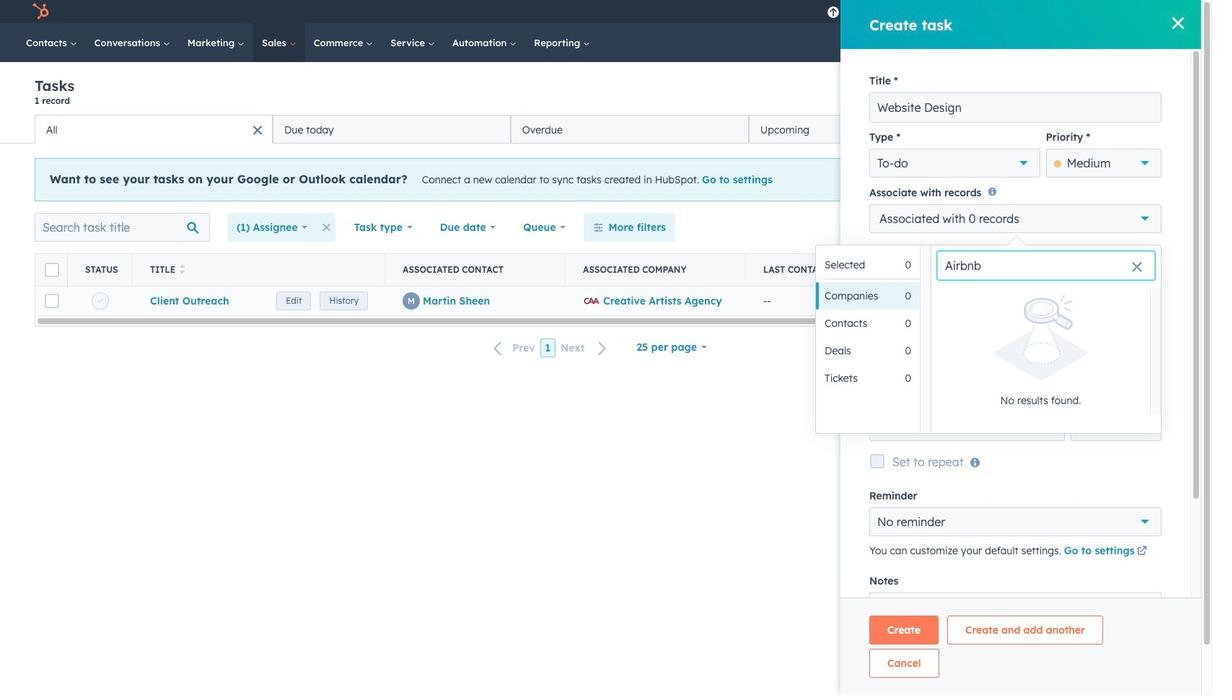 Task type: vqa. For each thing, say whether or not it's contained in the screenshot.
Set's caret image
no



Task type: describe. For each thing, give the bounding box(es) containing it.
task status: not completed image
[[97, 298, 103, 304]]

pagination navigation
[[485, 339, 616, 358]]

2 column header from the left
[[68, 254, 133, 286]]

1 vertical spatial alert
[[938, 295, 1145, 409]]

1 press to sort. image from the left
[[180, 264, 185, 274]]

0 vertical spatial alert
[[35, 158, 1167, 201]]

marketplaces image
[[925, 6, 938, 19]]

3 column header from the left
[[385, 254, 566, 286]]

2 press to sort. element from the left
[[846, 264, 851, 276]]

link opens in a new window image
[[1138, 544, 1148, 561]]

HH:MM text field
[[1071, 412, 1162, 441]]

Search HubSpot search field
[[999, 30, 1151, 55]]

4 column header from the left
[[566, 254, 746, 286]]



Task type: locate. For each thing, give the bounding box(es) containing it.
tab list
[[35, 115, 987, 144]]

james peterson image
[[1034, 5, 1047, 18]]

0 horizontal spatial close image
[[1140, 176, 1149, 185]]

1 vertical spatial close image
[[1140, 176, 1149, 185]]

1 horizontal spatial press to sort. image
[[846, 264, 851, 274]]

menu
[[820, 0, 1185, 23]]

None text field
[[870, 92, 1162, 123]]

Search task title search field
[[35, 213, 210, 242]]

1 column header from the left
[[35, 254, 68, 286]]

Search companies search field
[[938, 251, 1156, 280]]

1 horizontal spatial close image
[[1173, 17, 1185, 29]]

press to sort. element
[[180, 264, 185, 276], [846, 264, 851, 276]]

0 horizontal spatial press to sort. image
[[180, 264, 185, 274]]

1 press to sort. element from the left
[[180, 264, 185, 276]]

link opens in a new window image
[[1138, 547, 1148, 558]]

close image inside alert
[[1140, 176, 1149, 185]]

alert
[[35, 158, 1167, 201], [938, 295, 1145, 409]]

clear input image
[[1132, 262, 1143, 274]]

2 press to sort. image from the left
[[846, 264, 851, 274]]

column header
[[35, 254, 68, 286], [68, 254, 133, 286], [385, 254, 566, 286], [566, 254, 746, 286]]

close image
[[1173, 17, 1185, 29], [1140, 176, 1149, 185]]

press to sort. image
[[180, 264, 185, 274], [846, 264, 851, 274]]

banner
[[35, 77, 1167, 115]]

1 horizontal spatial press to sort. element
[[846, 264, 851, 276]]

0 horizontal spatial press to sort. element
[[180, 264, 185, 276]]

0 vertical spatial close image
[[1173, 17, 1185, 29]]



